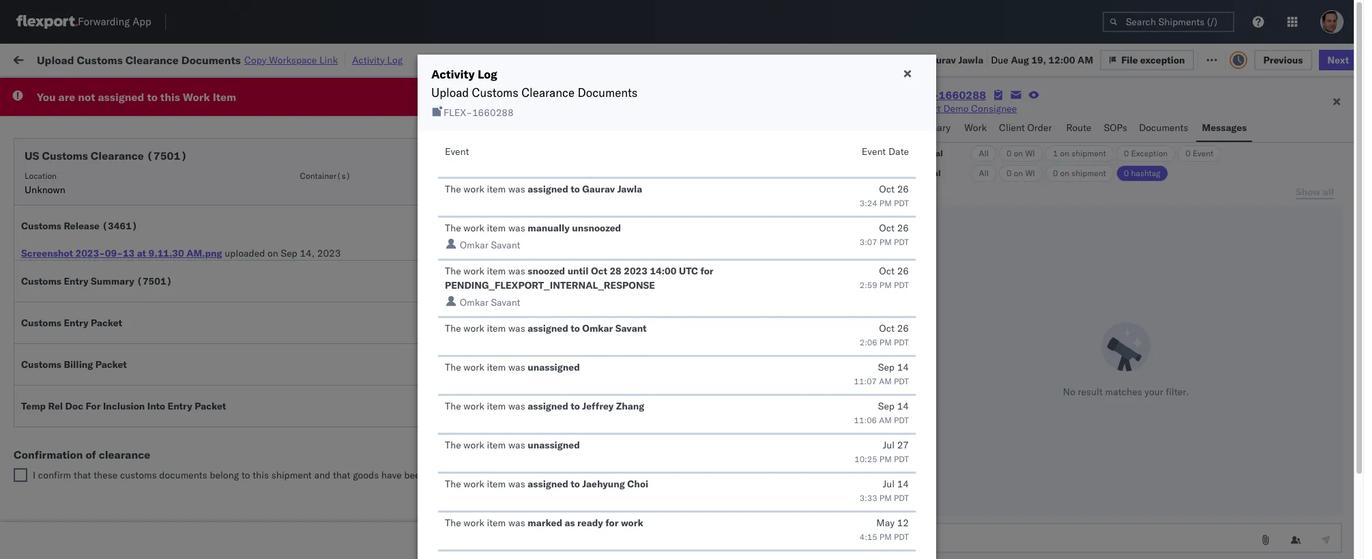 Task type: locate. For each thing, give the bounding box(es) containing it.
1846748 down "event date"
[[856, 167, 897, 179]]

schedule up the 'confirm'
[[31, 437, 72, 449]]

from down us customs clearance (7501)
[[106, 166, 126, 179]]

0 vertical spatial work
[[149, 53, 173, 65]]

1 vertical spatial activity log
[[432, 67, 498, 81]]

us customs clearance (7501)
[[25, 149, 187, 163]]

pdt inside oct 26 3:24 pm pdt
[[894, 198, 910, 208]]

ca inside button
[[181, 377, 194, 389]]

nov
[[311, 137, 329, 149], [311, 167, 329, 179], [311, 197, 329, 209], [311, 257, 329, 269]]

1 resize handle column header from the left
[[216, 106, 232, 559]]

the for sep 14 11:06 am pdt
[[445, 400, 461, 412]]

jan
[[304, 467, 319, 480]]

workitem button
[[8, 109, 219, 122]]

1 abcdefg78456546 from the top
[[1023, 317, 1114, 329]]

assigned
[[98, 90, 144, 104], [528, 183, 569, 195], [528, 322, 569, 334], [528, 400, 569, 412], [528, 478, 569, 490]]

delivery inside button
[[69, 407, 104, 419]]

6 item from the top
[[487, 400, 506, 412]]

entry down 2023-
[[64, 275, 88, 287]]

copy workspace link button
[[244, 54, 338, 66]]

for for snoozed until oct 28 2023 14:00 utc for pending_flexport_internal_response
[[701, 265, 714, 277]]

oct inside oct 26 3:07 pm pdt
[[880, 222, 895, 234]]

1 vertical spatial 0 on wi
[[1007, 168, 1036, 178]]

container numbers
[[925, 106, 961, 127]]

1 vertical spatial summary
[[91, 275, 134, 287]]

oct for oct 26 3:24 pm pdt
[[880, 183, 895, 195]]

2 vertical spatial select file
[[798, 358, 846, 371]]

4 11:59 from the top
[[241, 257, 267, 269]]

integration
[[654, 467, 701, 480], [654, 497, 701, 510]]

shipment
[[1072, 148, 1107, 158], [1072, 168, 1107, 178], [272, 469, 312, 481]]

1889466 up "1893174"
[[856, 407, 897, 420]]

schedule delivery appointment button down workitem button
[[31, 136, 168, 151]]

pst, left "jan"
[[281, 467, 302, 480]]

1 gvcu5265864 from the top
[[925, 467, 992, 479]]

schedule up unknown
[[31, 166, 72, 179]]

0 vertical spatial activity log
[[352, 54, 403, 66]]

23, for 2022
[[324, 377, 339, 390]]

0 vertical spatial 0 on wi
[[1007, 148, 1036, 158]]

0 vertical spatial 2023
[[317, 247, 341, 259]]

1 vertical spatial jawla
[[1244, 137, 1267, 149]]

los right 09-
[[129, 256, 144, 269]]

6 hlxu6269489, from the top
[[997, 287, 1067, 299]]

schedule delivery appointment button down of
[[31, 466, 168, 481]]

1 the work item was unassigned from the top
[[445, 361, 580, 373]]

0 vertical spatial test123456
[[1023, 137, 1080, 149]]

schedule up the netherlands
[[31, 490, 72, 502]]

1 fcl from the top
[[489, 137, 506, 149]]

select file button left "oct 26 2:06 pm pdt" on the bottom right of the page
[[790, 313, 855, 333]]

: for status
[[99, 84, 101, 95]]

0 vertical spatial 14
[[898, 361, 910, 373]]

0 vertical spatial flexport
[[906, 102, 941, 115]]

Search Work text field
[[905, 49, 1054, 69]]

14 down "jul 27 10:25 pm pdt"
[[898, 478, 910, 490]]

0 vertical spatial integration
[[654, 467, 701, 480]]

0 horizontal spatial this
[[160, 90, 180, 104]]

0 vertical spatial select
[[798, 220, 827, 232]]

all button
[[972, 145, 997, 162], [972, 165, 997, 182]]

for
[[86, 400, 101, 412]]

pdt for sep 14 11:07 am pdt
[[894, 376, 910, 386]]

1 vertical spatial 2130387
[[856, 497, 897, 510]]

pdt down 12
[[894, 532, 910, 542]]

shipment down 1 on shipment
[[1072, 168, 1107, 178]]

am for the work item was assigned to jeffrey zhang
[[880, 415, 892, 425]]

1 vertical spatial flexport
[[556, 437, 592, 450]]

(7501) down you are not assigned to this work item
[[147, 149, 187, 163]]

customs inside "link"
[[65, 286, 103, 299]]

inclusion
[[103, 400, 145, 412]]

2 hlxu8034992 from the top
[[1070, 167, 1137, 179]]

pdt inside "may 12 4:15 pm pdt"
[[894, 532, 910, 542]]

2 unassigned from the top
[[528, 439, 580, 451]]

activity right link
[[352, 54, 385, 66]]

file for customs entry packet
[[830, 317, 846, 329]]

1 horizontal spatial at
[[272, 53, 280, 65]]

am inside sep 14 11:06 am pdt
[[880, 415, 892, 425]]

0 horizontal spatial gaurav
[[583, 183, 615, 195]]

0 vertical spatial flex-2130387
[[826, 467, 897, 480]]

sep inside sep 14 11:06 am pdt
[[879, 400, 895, 412]]

consignee up client
[[972, 102, 1018, 115]]

0 horizontal spatial consignee
[[622, 437, 668, 450]]

14 inside jul 14 3:33 pm pdt
[[898, 478, 910, 490]]

2 vertical spatial 14
[[898, 478, 910, 490]]

jawla down messages
[[1244, 137, 1267, 149]]

1 0 on wi from the top
[[1007, 148, 1036, 158]]

9.11.30
[[149, 247, 184, 259]]

work left item
[[183, 90, 210, 104]]

2 horizontal spatial for
[[701, 265, 714, 277]]

: right not
[[99, 84, 101, 95]]

item for sep 14 11:06 am pdt
[[487, 400, 506, 412]]

0 vertical spatial confirm
[[31, 377, 66, 389]]

26 inside oct 26 2:59 pm pdt
[[898, 265, 910, 277]]

appointment for 2nd schedule delivery appointment link from the bottom
[[112, 347, 168, 359]]

schedule delivery appointment up 2023-
[[31, 226, 168, 239]]

flexport demo consignee down flex-1660288 link
[[906, 102, 1018, 115]]

pdt inside sep 14 11:06 am pdt
[[894, 415, 910, 425]]

2 vertical spatial select file button
[[790, 354, 855, 375]]

2 jul from the top
[[883, 478, 895, 490]]

2 vertical spatial sep
[[879, 400, 895, 412]]

5 1846748 from the top
[[856, 257, 897, 269]]

1 vertical spatial select file
[[798, 317, 846, 329]]

0 vertical spatial entry
[[64, 275, 88, 287]]

4 was from the top
[[509, 322, 526, 334]]

confirm for confirm pickup from los angeles, ca
[[31, 377, 66, 389]]

appointment for 4th schedule delivery appointment link from the bottom of the page
[[112, 136, 168, 149]]

flex-1662119 button
[[804, 524, 900, 543], [804, 524, 900, 543]]

pdt for jul 27 10:25 pm pdt
[[894, 454, 910, 464]]

0 horizontal spatial 1660288
[[472, 106, 514, 119]]

1 unassigned from the top
[[528, 361, 580, 373]]

8 was from the top
[[509, 478, 526, 490]]

1 the from the top
[[445, 183, 461, 195]]

numbers for container numbers
[[925, 117, 959, 127]]

pickup up release
[[74, 196, 104, 209]]

1 vertical spatial jul
[[883, 478, 895, 490]]

was for jul 27 10:25 pm pdt
[[509, 439, 526, 451]]

appointment up "confirm pickup from los angeles, ca"
[[112, 347, 168, 359]]

was for oct 26 3:24 pm pdt
[[509, 183, 526, 195]]

activity up mode
[[432, 67, 475, 81]]

5 item from the top
[[487, 361, 506, 373]]

2 karl from the top
[[771, 497, 789, 510]]

pickup up "customs entry summary (7501)"
[[74, 256, 104, 269]]

upload up mode
[[432, 85, 469, 100]]

select file button for customs entry packet
[[790, 313, 855, 333]]

import
[[116, 53, 147, 65]]

confirm for confirm delivery
[[31, 407, 66, 419]]

test123456 for omkar savant
[[1023, 197, 1080, 209]]

pdt
[[894, 198, 910, 208], [894, 237, 910, 247], [894, 280, 910, 290], [894, 337, 910, 347], [894, 376, 910, 386], [894, 415, 910, 425], [894, 454, 910, 464], [894, 493, 910, 503], [894, 532, 910, 542]]

activity log button
[[352, 52, 403, 68]]

3 appointment from the top
[[112, 347, 168, 359]]

14 for choi
[[898, 478, 910, 490]]

3:24
[[860, 198, 878, 208]]

1 vertical spatial confirm
[[31, 407, 66, 419]]

due aug 19, 12:00 am
[[992, 54, 1094, 66]]

1 vertical spatial pst,
[[281, 467, 302, 480]]

lagerfeld
[[791, 467, 832, 480], [791, 497, 832, 510]]

0 horizontal spatial event
[[445, 145, 469, 158]]

pickup down upload customs clearance documents button
[[74, 316, 104, 329]]

0 horizontal spatial activity log
[[352, 54, 403, 66]]

client order button
[[994, 115, 1061, 142]]

1 karl from the top
[[771, 467, 789, 480]]

flex-
[[906, 88, 939, 102], [444, 106, 472, 119], [826, 137, 856, 149], [826, 167, 856, 179], [826, 197, 856, 209], [826, 227, 856, 239], [826, 257, 856, 269], [826, 287, 856, 299], [826, 317, 856, 329], [826, 347, 856, 360], [826, 377, 856, 390], [826, 407, 856, 420], [826, 437, 856, 450], [826, 467, 856, 480], [826, 497, 856, 510], [826, 527, 856, 540]]

assigned up manually
[[528, 183, 569, 195]]

schedule pickup from los angeles, ca button for msdu7304509
[[31, 436, 200, 451]]

1 vertical spatial am
[[880, 376, 892, 386]]

10 fcl from the top
[[489, 437, 506, 450]]

angeles, up 9.11.30
[[146, 196, 184, 209]]

1 horizontal spatial that
[[333, 469, 351, 481]]

13 ocean fcl from the top
[[459, 527, 506, 540]]

1 vertical spatial upload
[[432, 85, 469, 100]]

upload inside "link"
[[31, 286, 62, 299]]

select file button left oct 26 3:07 pm pdt
[[790, 216, 855, 236]]

1 horizontal spatial upload customs clearance documents
[[432, 85, 638, 100]]

jawla left the due
[[959, 54, 984, 66]]

26 inside oct 26 3:24 pm pdt
[[898, 183, 910, 195]]

11:59 for fourth the schedule pickup from los angeles, ca link from the bottom
[[241, 197, 267, 209]]

schedule pickup from los angeles, ca link up these
[[31, 436, 200, 450]]

schedule pickup from los angeles, ca button for ceau7522281, hlxu6269489, hlxu8034992
[[31, 166, 200, 181]]

1 ocean fcl from the top
[[459, 137, 506, 149]]

1 horizontal spatial this
[[253, 469, 269, 481]]

4 ceau7522281, from the top
[[925, 227, 995, 239]]

abcdefg78456546
[[1023, 317, 1114, 329], [1023, 347, 1114, 360], [1023, 377, 1114, 390]]

1 horizontal spatial :
[[317, 84, 320, 95]]

2 26 from the top
[[898, 222, 910, 234]]

los up inclusion
[[123, 377, 139, 389]]

1 pst, from the top
[[281, 377, 302, 390]]

hbl
[[576, 171, 592, 181]]

gvcu5265864 for schedule pickup from rotterdam, netherlands
[[925, 497, 992, 509]]

resize handle column header
[[216, 106, 232, 559], [383, 106, 399, 559], [435, 106, 452, 559], [533, 106, 550, 559], [631, 106, 647, 559], [781, 106, 798, 559], [902, 106, 918, 559], [999, 106, 1016, 559], [1187, 106, 1204, 559], [1285, 106, 1301, 559], [1330, 106, 1347, 559]]

1 14 from the top
[[898, 361, 910, 373]]

oct inside oct 26 2:59 pm pdt
[[880, 265, 895, 277]]

0 vertical spatial all button
[[972, 145, 997, 162]]

5 flex-1846748 from the top
[[826, 257, 897, 269]]

schedule delivery appointment button up 2023-
[[31, 226, 168, 241]]

to for the work item was assigned to omkar savant
[[571, 322, 580, 334]]

schedule inside schedule pickup from rotterdam, netherlands
[[31, 490, 72, 502]]

- for schedule delivery appointment
[[763, 467, 769, 480]]

schedule down confirmation
[[31, 467, 72, 479]]

0 horizontal spatial customs
[[120, 469, 157, 481]]

4 schedule pickup from los angeles, ca from the top
[[31, 316, 200, 329]]

1 vertical spatial entry
[[64, 317, 88, 329]]

flex-1846748 up '3:24'
[[826, 167, 897, 179]]

1 vertical spatial the work item was unassigned
[[445, 439, 580, 451]]

26 inside "oct 26 2:06 pm pdt"
[[898, 322, 910, 334]]

cleared
[[467, 469, 499, 481]]

oct for oct 26 3:07 pm pdt
[[880, 222, 895, 234]]

1893174
[[856, 437, 897, 450]]

0 vertical spatial gaurav
[[924, 54, 957, 66]]

0 horizontal spatial no
[[323, 84, 334, 95]]

4 schedule pickup from los angeles, ca link from the top
[[31, 316, 200, 329]]

work
[[39, 50, 74, 69], [464, 183, 485, 195], [464, 222, 485, 234], [464, 265, 485, 277], [464, 322, 485, 334], [464, 361, 485, 373], [464, 400, 485, 412], [464, 439, 485, 451], [464, 478, 485, 490], [464, 517, 485, 529], [621, 517, 644, 529]]

confirm pickup from los angeles, ca link
[[31, 376, 194, 390]]

pdt inside "jul 27 10:25 pm pdt"
[[894, 454, 910, 464]]

ready
[[578, 517, 604, 529]]

flexport
[[906, 102, 941, 115], [556, 437, 592, 450]]

2 hlxu6269489, from the top
[[997, 167, 1067, 179]]

flex-1889466 up 2:06
[[826, 317, 897, 329]]

angeles,
[[146, 166, 184, 179], [146, 196, 184, 209], [146, 256, 184, 269], [146, 316, 184, 329], [141, 377, 179, 389], [146, 437, 184, 449]]

2 lhuu7894563, uetu5238478 from the top
[[925, 347, 1064, 359]]

1 11:59 from the top
[[241, 137, 267, 149]]

pdt right '3:24'
[[894, 198, 910, 208]]

1 vertical spatial no
[[1064, 386, 1076, 398]]

customs entry summary (7501)
[[21, 275, 172, 287]]

log inside the activity log button
[[387, 54, 403, 66]]

1662119
[[856, 527, 897, 540]]

clearance
[[99, 448, 150, 462]]

entry up the customs billing packet
[[64, 317, 88, 329]]

0 horizontal spatial flexport demo consignee
[[556, 437, 668, 450]]

9 was from the top
[[509, 517, 526, 529]]

batch action button
[[1267, 49, 1356, 69]]

origin
[[1305, 467, 1331, 480]]

confirmation
[[14, 448, 83, 462]]

0 on shipment
[[1054, 168, 1107, 178]]

item for oct 26 3:24 pm pdt
[[487, 183, 506, 195]]

1 vertical spatial flex-2130387
[[826, 497, 897, 510]]

forwarding app
[[78, 15, 151, 28]]

0 vertical spatial consignee
[[972, 102, 1018, 115]]

19,
[[1032, 54, 1047, 66]]

1889466 up 2:06
[[856, 317, 897, 329]]

4, up container(s)
[[331, 137, 340, 149]]

2130387 down 10:25
[[856, 467, 897, 480]]

1 vertical spatial consignee
[[622, 437, 668, 450]]

1 1889466 from the top
[[856, 317, 897, 329]]

schedule up screenshot
[[31, 226, 72, 239]]

4 hlxu6269489, from the top
[[997, 227, 1067, 239]]

pdt inside oct 26 3:07 pm pdt
[[894, 237, 910, 247]]

pdt inside sep 14 11:07 am pdt
[[894, 376, 910, 386]]

am right the 11:07
[[880, 376, 892, 386]]

4 ceau7522281, hlxu6269489, hlxu8034992 from the top
[[925, 227, 1137, 239]]

schedule delivery appointment link down of
[[31, 466, 168, 480]]

flex-2130387 button
[[804, 464, 900, 483], [804, 464, 900, 483], [804, 494, 900, 513], [804, 494, 900, 513]]

message
[[184, 53, 222, 65]]

no left result on the bottom right of the page
[[1064, 386, 1076, 398]]

14 inside sep 14 11:07 am pdt
[[898, 361, 910, 373]]

1 pdt, from the top
[[287, 137, 309, 149]]

entry for packet
[[64, 317, 88, 329]]

0 vertical spatial 1660288
[[939, 88, 987, 102]]

select file left "oct 26 2:06 pm pdt" on the bottom right of the page
[[798, 317, 846, 329]]

7 item from the top
[[487, 439, 506, 451]]

import work button
[[111, 44, 179, 74]]

schedule pickup from los angeles, ca up (3461)
[[31, 196, 200, 209]]

log right track
[[387, 54, 403, 66]]

None text field
[[910, 523, 1343, 553]]

client order
[[1000, 122, 1053, 134]]

1 vertical spatial packet
[[95, 358, 127, 371]]

8 fcl from the top
[[489, 347, 506, 360]]

pdt right the 11:07
[[894, 376, 910, 386]]

that
[[74, 469, 91, 481], [333, 469, 351, 481]]

2023 inside the snoozed until oct 28 2023 14:00 utc for pending_flexport_internal_response
[[624, 265, 648, 277]]

:
[[99, 84, 101, 95], [317, 84, 320, 95]]

0 vertical spatial gvcu5265864
[[925, 467, 992, 479]]

shipment for 1 on shipment
[[1072, 148, 1107, 158]]

10 resize handle column header from the left
[[1285, 106, 1301, 559]]

due
[[992, 54, 1009, 66]]

container(s)
[[300, 171, 351, 181]]

3 1846748 from the top
[[856, 197, 897, 209]]

1 vertical spatial all
[[979, 168, 989, 178]]

pdt inside "oct 26 2:06 pm pdt"
[[894, 337, 910, 347]]

to for the work item was assigned to gaurav jawla
[[571, 183, 580, 195]]

pdt for oct 26 2:06 pm pdt
[[894, 337, 910, 347]]

pickup down billing at bottom left
[[69, 377, 98, 389]]

11 fcl from the top
[[489, 467, 506, 480]]

0 on wi for 0
[[1007, 168, 1036, 178]]

select file for customs release (3461)
[[798, 220, 846, 232]]

jaehyung choi - test origin agent
[[1210, 467, 1359, 480]]

4, down deadline "button"
[[331, 167, 340, 179]]

4 schedule delivery appointment from the top
[[31, 467, 168, 479]]

2 vertical spatial am
[[880, 415, 892, 425]]

pm inside "may 12 4:15 pm pdt"
[[880, 532, 892, 542]]

oct for oct 26 2:06 pm pdt
[[880, 322, 895, 334]]

all button for internal
[[972, 165, 997, 182]]

jul inside jul 14 3:33 pm pdt
[[883, 478, 895, 490]]

the work item was unassigned for sep
[[445, 361, 580, 373]]

0 vertical spatial 2130387
[[856, 467, 897, 480]]

previous
[[1264, 54, 1304, 66]]

pending_flexport_internal_response
[[445, 279, 655, 291]]

1 schedule pickup from los angeles, ca link from the top
[[31, 166, 200, 179]]

bosch
[[556, 167, 583, 179], [654, 167, 681, 179], [556, 197, 583, 209], [556, 227, 583, 239], [556, 257, 583, 269], [654, 257, 681, 269], [556, 287, 583, 299], [654, 287, 681, 299], [556, 317, 583, 329], [654, 317, 681, 329], [556, 347, 583, 360], [654, 347, 681, 360], [556, 407, 583, 420]]

26 inside oct 26 3:07 pm pdt
[[898, 222, 910, 234]]

oct inside oct 26 3:24 pm pdt
[[880, 183, 895, 195]]

1846748 down 3:07
[[856, 257, 897, 269]]

0 hashtag
[[1125, 168, 1161, 178]]

appointment up us customs clearance (7501)
[[112, 136, 168, 149]]

unassigned down the work item was assigned to omkar savant
[[528, 361, 580, 373]]

4 item from the top
[[487, 322, 506, 334]]

1846748 up "oct 26 2:06 pm pdt" on the bottom right of the page
[[856, 287, 897, 299]]

1 horizontal spatial 1660288
[[939, 88, 987, 102]]

6 pdt from the top
[[894, 415, 910, 425]]

item for jul 14 3:33 pm pdt
[[487, 478, 506, 490]]

delivery for gvcu5265864
[[74, 467, 109, 479]]

1 vertical spatial lagerfeld
[[791, 497, 832, 510]]

2 vertical spatial upload
[[31, 286, 62, 299]]

0 vertical spatial activity
[[352, 54, 385, 66]]

pdt right 3:07
[[894, 237, 910, 247]]

flexport inside flexport demo consignee link
[[906, 102, 941, 115]]

sep inside sep 14 11:07 am pdt
[[879, 361, 895, 373]]

this
[[160, 90, 180, 104], [253, 469, 269, 481]]

3 4, from the top
[[331, 197, 340, 209]]

jawla
[[959, 54, 984, 66], [1244, 137, 1267, 149], [618, 183, 643, 195]]

0 horizontal spatial flex-1660288
[[444, 106, 514, 119]]

manually
[[528, 222, 570, 234]]

2 ceau7522281, from the top
[[925, 167, 995, 179]]

0 horizontal spatial :
[[99, 84, 101, 95]]

schedule pickup from los angeles, ca button down upload customs clearance documents button
[[31, 316, 200, 331]]

0 vertical spatial packet
[[91, 317, 122, 329]]

jul for jul 27
[[883, 439, 895, 451]]

oct inside the snoozed until oct 28 2023 14:00 utc for pending_flexport_internal_response
[[591, 265, 608, 277]]

3 uetu5238478 from the top
[[998, 377, 1064, 389]]

shipment for 0 on shipment
[[1072, 168, 1107, 178]]

event
[[445, 145, 469, 158], [862, 145, 887, 158], [1194, 148, 1214, 158]]

2 schedule from the top
[[31, 166, 72, 179]]

0 horizontal spatial that
[[74, 469, 91, 481]]

1 vertical spatial unassigned
[[528, 439, 580, 451]]

5 schedule pickup from los angeles, ca button from the top
[[31, 436, 200, 451]]

6 fcl from the top
[[489, 287, 506, 299]]

2 schedule pickup from los angeles, ca from the top
[[31, 196, 200, 209]]

omkar down the work item was
[[460, 296, 489, 308]]

entry for summary
[[64, 275, 88, 287]]

10 ocean fcl from the top
[[459, 437, 506, 450]]

schedule pickup from los angeles, ca link down upload customs clearance documents button
[[31, 316, 200, 329]]

1 schedule pickup from los angeles, ca button from the top
[[31, 166, 200, 181]]

sep left the 14,
[[281, 247, 298, 259]]

for inside the snoozed until oct 28 2023 14:00 utc for pending_flexport_internal_response
[[701, 265, 714, 277]]

1 horizontal spatial demo
[[944, 102, 969, 115]]

event down messages button in the right of the page
[[1194, 148, 1214, 158]]

that down confirmation of clearance
[[74, 469, 91, 481]]

3 test123456 from the top
[[1023, 197, 1080, 209]]

for left 'work,'
[[131, 84, 142, 95]]

integration test account - karl lagerfeld for schedule delivery appointment
[[654, 467, 832, 480]]

1 vertical spatial flex-1660288
[[444, 106, 514, 119]]

pdt inside oct 26 2:59 pm pdt
[[894, 280, 910, 290]]

0 vertical spatial pst,
[[281, 377, 302, 390]]

1 horizontal spatial flex-1660288
[[906, 88, 987, 102]]

at right 13
[[137, 247, 146, 259]]

schedule
[[31, 136, 72, 149], [31, 166, 72, 179], [31, 196, 72, 209], [31, 226, 72, 239], [31, 256, 72, 269], [31, 316, 72, 329], [31, 347, 72, 359], [31, 437, 72, 449], [31, 467, 72, 479], [31, 490, 72, 502]]

packet for customs billing packet
[[95, 358, 127, 371]]

2 schedule pickup from los angeles, ca link from the top
[[31, 196, 200, 209]]

schedule pickup from los angeles, ca up "customs entry summary (7501)"
[[31, 256, 200, 269]]

3:33
[[860, 493, 878, 503]]

5 was from the top
[[509, 361, 526, 373]]

0 vertical spatial wi
[[1026, 148, 1036, 158]]

event date
[[862, 145, 910, 158]]

1 horizontal spatial consignee
[[972, 102, 1018, 115]]

schedule delivery appointment link up 2023-
[[31, 226, 168, 239]]

flexport down jeffrey
[[556, 437, 592, 450]]

agent
[[1333, 467, 1359, 480]]

3 select from the top
[[798, 358, 827, 371]]

1 26 from the top
[[898, 183, 910, 195]]

lagerfeld down flex-1893174
[[791, 467, 832, 480]]

sep 14 11:06 am pdt
[[855, 400, 910, 425]]

6 the from the top
[[445, 400, 461, 412]]

to for the work item was assigned to jaehyung choi
[[571, 478, 580, 490]]

gaurav
[[924, 54, 957, 66], [1210, 137, 1241, 149], [583, 183, 615, 195]]

7 fcl from the top
[[489, 317, 506, 329]]

flex-1660288 right snooze
[[444, 106, 514, 119]]

2 horizontal spatial jawla
[[1244, 137, 1267, 149]]

am right 11:06
[[880, 415, 892, 425]]

omkar savant down the 'gaurav jawla'
[[1210, 197, 1271, 209]]

account for schedule pickup from rotterdam, netherlands
[[724, 497, 760, 510]]

schedule delivery appointment link down workitem button
[[31, 136, 168, 149]]

9 ocean fcl from the top
[[459, 407, 506, 420]]

assigned for the work item was assigned to jaehyung choi
[[528, 478, 569, 490]]

not
[[78, 90, 95, 104]]

5 schedule pickup from los angeles, ca link from the top
[[31, 436, 200, 450]]

2 pdt from the top
[[894, 237, 910, 247]]

ca for the schedule pickup from los angeles, ca link related to msdu7304509
[[187, 437, 200, 449]]

schedule delivery appointment for 4th schedule delivery appointment link from the bottom of the page
[[31, 136, 168, 149]]

wi for 1
[[1026, 148, 1036, 158]]

los inside button
[[123, 377, 139, 389]]

pickup inside schedule pickup from rotterdam, netherlands
[[74, 490, 104, 502]]

2 2130387 from the top
[[856, 497, 897, 510]]

the work item was unassigned up the 'the work item was assigned to jeffrey zhang'
[[445, 361, 580, 373]]

karl for schedule pickup from rotterdam, netherlands
[[771, 497, 789, 510]]

screenshot
[[21, 247, 73, 259]]

ca for the schedule pickup from los angeles, ca link related to lhuu7894563, uetu5238478
[[187, 316, 200, 329]]

oct inside "oct 26 2:06 pm pdt"
[[880, 322, 895, 334]]

2 select file button from the top
[[790, 313, 855, 333]]

operator:
[[883, 54, 924, 66]]

oct down oct 26 3:24 pm pdt
[[880, 222, 895, 234]]

jul inside "jul 27 10:25 pm pdt"
[[883, 439, 895, 451]]

select
[[798, 220, 827, 232], [798, 317, 827, 329], [798, 358, 827, 371]]

at left risk at the left of the page
[[272, 53, 280, 65]]

wi for 0
[[1026, 168, 1036, 178]]

pdt,
[[287, 137, 309, 149], [287, 167, 309, 179], [287, 197, 309, 209], [287, 257, 309, 269]]

3 lhuu7894563, uetu5238478 from the top
[[925, 377, 1064, 389]]

0 horizontal spatial summary
[[91, 275, 134, 287]]

9 schedule from the top
[[31, 467, 72, 479]]

0 horizontal spatial at
[[137, 247, 146, 259]]

None checkbox
[[14, 468, 27, 482]]

schedule pickup from los angeles, ca for lhuu7894563, uetu5238478
[[31, 316, 200, 329]]

1 appointment from the top
[[112, 136, 168, 149]]

event down mode
[[445, 145, 469, 158]]

customs up location
[[42, 149, 88, 163]]

0 vertical spatial summary
[[910, 122, 951, 134]]

- for schedule pickup from rotterdam, netherlands
[[763, 497, 769, 510]]

angeles, down us customs clearance (7501)
[[146, 166, 184, 179]]

0 vertical spatial demo
[[944, 102, 969, 115]]

3 schedule pickup from los angeles, ca from the top
[[31, 256, 200, 269]]

ca for confirm pickup from los angeles, ca link
[[181, 377, 194, 389]]

2023
[[317, 247, 341, 259], [624, 265, 648, 277], [339, 467, 363, 480]]

was
[[509, 183, 526, 195], [509, 222, 526, 234], [509, 265, 526, 277], [509, 322, 526, 334], [509, 361, 526, 373], [509, 400, 526, 412], [509, 439, 526, 451], [509, 478, 526, 490], [509, 517, 526, 529]]

14,
[[300, 247, 315, 259]]

customs up customs entry packet
[[65, 286, 103, 299]]

1 wi from the top
[[1026, 148, 1036, 158]]

oct up sep 14 11:07 am pdt
[[880, 322, 895, 334]]

0 on wi
[[1007, 148, 1036, 158], [1007, 168, 1036, 178]]

11 ocean fcl from the top
[[459, 467, 506, 480]]

link
[[320, 54, 338, 66]]

am inside sep 14 11:07 am pdt
[[880, 376, 892, 386]]

3 14 from the top
[[898, 478, 910, 490]]

0 horizontal spatial activity
[[352, 54, 385, 66]]

2130387
[[856, 467, 897, 480], [856, 497, 897, 510]]

next
[[1328, 54, 1350, 66]]

2 vertical spatial work
[[965, 122, 987, 134]]

schedule pickup from los angeles, ca down upload customs clearance documents button
[[31, 316, 200, 329]]

documents inside "link"
[[152, 286, 201, 299]]

from right of
[[106, 437, 126, 449]]

screenshot 2023-09-13 at 9.11.30 am.png link
[[21, 247, 222, 260]]

5 fcl from the top
[[489, 257, 506, 269]]

temp rel doc for inclusion into entry packet
[[21, 400, 226, 412]]

the work item was unassigned for jul
[[445, 439, 580, 451]]

23, right dec
[[324, 377, 339, 390]]

2 the from the top
[[445, 222, 461, 234]]

event left date
[[862, 145, 887, 158]]

assigned up the marked
[[528, 478, 569, 490]]

schedule delivery appointment down of
[[31, 467, 168, 479]]

2 was from the top
[[509, 222, 526, 234]]

packet right into
[[195, 400, 226, 412]]

pdt for sep 14 11:06 am pdt
[[894, 415, 910, 425]]

0 vertical spatial flexport demo consignee
[[906, 102, 1018, 115]]

angeles, up into
[[141, 377, 179, 389]]

pdt inside jul 14 3:33 pm pdt
[[894, 493, 910, 503]]

unassigned for sep 14
[[528, 361, 580, 373]]

for for the work item was marked as ready for work
[[606, 517, 619, 529]]

pdt up 12
[[894, 493, 910, 503]]

select file button for customs billing packet
[[790, 354, 855, 375]]

0 vertical spatial jawla
[[959, 54, 984, 66]]

2 vertical spatial shipment
[[272, 469, 312, 481]]

14 inside sep 14 11:06 am pdt
[[898, 400, 910, 412]]

numbers inside container numbers
[[925, 117, 959, 127]]

1 vertical spatial at
[[137, 247, 146, 259]]

0 horizontal spatial log
[[387, 54, 403, 66]]

summary button
[[905, 115, 959, 142]]

: up deadline "button"
[[317, 84, 320, 95]]

2 flex-1889466 from the top
[[826, 347, 897, 360]]

0 horizontal spatial jawla
[[618, 183, 643, 195]]

activity inside button
[[352, 54, 385, 66]]

sep for the work item was unassigned
[[879, 361, 895, 373]]

these
[[94, 469, 118, 481]]

schedule pickup from los angeles, ca button up these
[[31, 436, 200, 451]]

0 on wi for 1
[[1007, 148, 1036, 158]]

gvcu5265864 down msdu7304509
[[925, 467, 992, 479]]



Task type: describe. For each thing, give the bounding box(es) containing it.
2 horizontal spatial work
[[965, 122, 987, 134]]

1 horizontal spatial work
[[183, 90, 210, 104]]

1 lhuu7894563, uetu5238478 from the top
[[925, 317, 1064, 329]]

1 flex-2130387 from the top
[[826, 467, 897, 480]]

matches
[[1106, 386, 1143, 398]]

1 horizontal spatial choi
[[1253, 467, 1273, 480]]

numbers for mbl/mawb numbers
[[1072, 111, 1106, 122]]

2 horizontal spatial event
[[1194, 148, 1214, 158]]

778
[[252, 53, 269, 65]]

gaurav jawla
[[1210, 137, 1267, 149]]

1 hlxu8034992 from the top
[[1070, 137, 1137, 149]]

pst, for jan
[[281, 467, 302, 480]]

2 item from the top
[[487, 222, 506, 234]]

your
[[1145, 386, 1164, 398]]

11:59 for third the schedule pickup from los angeles, ca link from the top of the page
[[241, 257, 267, 269]]

2 vertical spatial entry
[[168, 400, 192, 412]]

savant down "28"
[[616, 322, 647, 334]]

ca for third the schedule pickup from los angeles, ca link from the top of the page
[[187, 256, 200, 269]]

2 vertical spatial 2023
[[339, 467, 363, 480]]

snoozed
[[528, 265, 566, 277]]

6 schedule from the top
[[31, 316, 72, 329]]

utc
[[679, 265, 699, 277]]

1 customs from the left
[[120, 469, 157, 481]]

lagerfeld for schedule delivery appointment
[[791, 467, 832, 480]]

unassigned for jul 27
[[528, 439, 580, 451]]

internal
[[910, 168, 941, 178]]

3 hlxu8034992 from the top
[[1070, 197, 1137, 209]]

5 hlxu8034992 from the top
[[1070, 257, 1137, 269]]

2 flex-2130387 from the top
[[826, 497, 897, 510]]

1 horizontal spatial jaehyung
[[1210, 467, 1251, 480]]

to right belong
[[242, 469, 250, 481]]

1 horizontal spatial log
[[478, 67, 498, 81]]

23, for 2023
[[322, 467, 337, 480]]

3 abcdefg78456546 from the top
[[1023, 377, 1114, 390]]

3 was from the top
[[509, 265, 526, 277]]

pm inside "jul 27 10:25 pm pdt"
[[880, 454, 892, 464]]

7 ocean fcl from the top
[[459, 317, 506, 329]]

187 on track
[[315, 53, 370, 65]]

0 event
[[1186, 148, 1214, 158]]

3 11:59 pm pdt, nov 4, 2022 from the top
[[241, 197, 366, 209]]

2 that from the left
[[333, 469, 351, 481]]

pm inside oct 26 3:24 pm pdt
[[880, 198, 892, 208]]

pm inside jul 14 3:33 pm pdt
[[880, 493, 892, 503]]

angeles, inside button
[[141, 377, 179, 389]]

6 ocean fcl from the top
[[459, 287, 506, 299]]

schedule pickup from los angeles, ca for msdu7304509
[[31, 437, 200, 449]]

integration for schedule pickup from rotterdam, netherlands
[[654, 497, 701, 510]]

item for sep 14 11:07 am pdt
[[487, 361, 506, 373]]

snoozed : no
[[286, 84, 334, 95]]

assigned for the work item was assigned to gaurav jawla
[[528, 183, 569, 195]]

angeles, up documents
[[146, 437, 184, 449]]

item for may 12 4:15 pm pdt
[[487, 517, 506, 529]]

from inside schedule pickup from rotterdam, netherlands
[[106, 490, 126, 502]]

ca for fourth the schedule pickup from los angeles, ca link from the bottom
[[187, 196, 200, 209]]

2 customs from the left
[[428, 469, 465, 481]]

flex-1893174
[[826, 437, 897, 450]]

schedule delivery appointment for 1st schedule delivery appointment link from the bottom of the page
[[31, 467, 168, 479]]

summary inside summary button
[[910, 122, 951, 134]]

los down us customs clearance (7501)
[[129, 166, 144, 179]]

0 vertical spatial sep
[[281, 247, 298, 259]]

8:30
[[241, 467, 261, 480]]

am for the work item was unassigned
[[880, 376, 892, 386]]

3 schedule from the top
[[31, 196, 72, 209]]

the work item was marked as ready for work
[[445, 517, 644, 529]]

1 horizontal spatial jawla
[[959, 54, 984, 66]]

next button
[[1320, 50, 1358, 70]]

the for oct 26 2:06 pm pdt
[[445, 322, 461, 334]]

select file for customs entry packet
[[798, 317, 846, 329]]

11:06
[[855, 415, 877, 425]]

customs up the customs billing packet
[[21, 317, 61, 329]]

integration test account - karl lagerfeld for schedule pickup from rotterdam, netherlands
[[654, 497, 832, 510]]

4 4, from the top
[[331, 257, 340, 269]]

13
[[123, 247, 135, 259]]

2 schedule delivery appointment link from the top
[[31, 226, 168, 239]]

customs left billing at bottom left
[[21, 358, 61, 371]]

was for oct 26 2:06 pm pdt
[[509, 322, 526, 334]]

item for oct 26 2:06 pm pdt
[[487, 322, 506, 334]]

8 resize handle column header from the left
[[999, 106, 1016, 559]]

2 flex-1846748 from the top
[[826, 167, 897, 179]]

3 schedule pickup from los angeles, ca button from the top
[[31, 256, 200, 271]]

0 horizontal spatial flexport
[[556, 437, 592, 450]]

pdt for oct 26 2:59 pm pdt
[[894, 280, 910, 290]]

the work item was assigned to omkar savant
[[445, 322, 647, 334]]

customs up mode button
[[472, 85, 519, 100]]

select file button for customs release (3461)
[[790, 216, 855, 236]]

14 for zhang
[[898, 400, 910, 412]]

container numbers button
[[918, 103, 1002, 128]]

6 ceau7522281, from the top
[[925, 287, 995, 299]]

mbl/mawb numbers button
[[1016, 109, 1190, 122]]

confirm pickup from los angeles, ca
[[31, 377, 194, 389]]

clearance down workitem button
[[91, 149, 144, 163]]

(7501) for customs entry summary (7501)
[[137, 275, 172, 287]]

2 vertical spatial gaurav
[[583, 183, 615, 195]]

1 4, from the top
[[331, 137, 340, 149]]

26 for oct 26 3:24 pm pdt
[[898, 183, 910, 195]]

1 vertical spatial flexport demo consignee
[[556, 437, 668, 450]]

all button for external
[[972, 145, 997, 162]]

assigned for the work item was assigned to jeffrey zhang
[[528, 400, 569, 412]]

26 for oct 26 2:06 pm pdt
[[898, 322, 910, 334]]

4:00 pm pst, dec 23, 2022
[[241, 377, 365, 390]]

omkar savant for snoozed until oct 28 2023 14:00 utc for pending_flexport_internal_response
[[460, 296, 521, 308]]

previous button
[[1255, 50, 1313, 70]]

0 horizontal spatial choi
[[628, 478, 649, 490]]

6 hlxu8034992 from the top
[[1070, 287, 1137, 299]]

schedule pickup from los angeles, ca for ceau7522281, hlxu6269489, hlxu8034992
[[31, 166, 200, 179]]

hbl number(s)
[[576, 171, 638, 181]]

5 resize handle column header from the left
[[631, 106, 647, 559]]

action
[[1317, 53, 1347, 65]]

4 resize handle column header from the left
[[533, 106, 550, 559]]

1 vertical spatial 1660288
[[472, 106, 514, 119]]

2 lhuu7894563, from the top
[[925, 347, 995, 359]]

status
[[75, 84, 99, 95]]

savant down the 'gaurav jawla'
[[1242, 197, 1271, 209]]

pst, for dec
[[281, 377, 302, 390]]

1 1846748 from the top
[[856, 137, 897, 149]]

filtered
[[14, 84, 47, 96]]

temp
[[21, 400, 46, 412]]

abcd1234560
[[925, 527, 992, 539]]

4 flex-1846748 from the top
[[826, 227, 897, 239]]

schedule pickup from rotterdam, netherlands
[[31, 490, 177, 516]]

from up (3461)
[[106, 196, 126, 209]]

abcdefg78456546 for schedule delivery appointment
[[1023, 347, 1114, 360]]

am.png
[[187, 247, 222, 259]]

batch
[[1288, 53, 1315, 65]]

angeles, down upload customs clearance documents button
[[146, 316, 184, 329]]

1 schedule from the top
[[31, 136, 72, 149]]

schedule pickup from rotterdam, netherlands button
[[31, 489, 215, 518]]

filtered by:
[[14, 84, 63, 96]]

the for jul 14 3:33 pm pdt
[[445, 478, 461, 490]]

you
[[37, 90, 56, 104]]

the work item was assigned to jeffrey zhang
[[445, 400, 645, 412]]

12
[[898, 517, 910, 529]]

event for event
[[445, 145, 469, 158]]

5 ceau7522281, from the top
[[925, 257, 995, 269]]

file for customs release (3461)
[[830, 220, 846, 232]]

was for sep 14 11:07 am pdt
[[509, 361, 526, 373]]

2 11:59 from the top
[[241, 167, 267, 179]]

operator
[[1210, 111, 1243, 122]]

mode button
[[452, 109, 536, 122]]

1 vertical spatial gaurav
[[1210, 137, 1241, 149]]

assigned up workitem button
[[98, 90, 144, 104]]

select for customs release (3461)
[[798, 220, 827, 232]]

1 horizontal spatial flexport demo consignee
[[906, 102, 1018, 115]]

0 vertical spatial no
[[323, 84, 334, 95]]

Search Shipments (/) text field
[[1103, 12, 1235, 32]]

pdt for may 12 4:15 pm pdt
[[894, 532, 910, 542]]

4:15
[[860, 532, 878, 542]]

jul for jul 14
[[883, 478, 895, 490]]

3 item from the top
[[487, 265, 506, 277]]

have
[[382, 469, 402, 481]]

blocked,
[[168, 84, 202, 95]]

4 fcl from the top
[[489, 227, 506, 239]]

number(s)
[[594, 171, 638, 181]]

select for customs entry packet
[[798, 317, 827, 329]]

6 resize handle column header from the left
[[781, 106, 798, 559]]

2 vertical spatial packet
[[195, 400, 226, 412]]

1 horizontal spatial no
[[1064, 386, 1076, 398]]

delivery for ceau7522281, hlxu6269489, hlxu8034992
[[74, 136, 109, 149]]

route
[[1067, 122, 1092, 134]]

unknown
[[25, 184, 65, 196]]

pickup down us customs clearance (7501)
[[74, 166, 104, 179]]

from down upload customs clearance documents button
[[106, 316, 126, 329]]

unsnoozed
[[572, 222, 622, 234]]

uploaded
[[225, 247, 265, 259]]

flexport demo consignee link
[[906, 102, 1018, 115]]

operator: gaurav jawla
[[883, 54, 984, 66]]

09-
[[105, 247, 123, 259]]

3 resize handle column header from the left
[[435, 106, 452, 559]]

snoozed until oct 28 2023 14:00 utc for pending_flexport_internal_response
[[445, 265, 714, 291]]

mbl/mawb numbers
[[1023, 111, 1106, 122]]

los down inclusion
[[129, 437, 144, 449]]

select for customs billing packet
[[798, 358, 827, 371]]

pickup down confirm delivery button
[[74, 437, 104, 449]]

the work item was
[[445, 265, 526, 277]]

the for jul 27 10:25 pm pdt
[[445, 439, 461, 451]]

customs billing packet
[[21, 358, 127, 371]]

1 horizontal spatial activity
[[432, 67, 475, 81]]

container
[[925, 106, 961, 116]]

from up "customs entry summary (7501)"
[[106, 256, 126, 269]]

11:59 for 4th schedule delivery appointment link from the bottom of the page
[[241, 137, 267, 149]]

pm inside "oct 26 2:06 pm pdt"
[[880, 337, 892, 347]]

1 that from the left
[[74, 469, 91, 481]]

los up (3461)
[[129, 196, 144, 209]]

no result matches your filter.
[[1064, 386, 1190, 398]]

sep for the work item was assigned to jeffrey zhang
[[879, 400, 895, 412]]

11:07
[[855, 376, 877, 386]]

schedule delivery appointment for second schedule delivery appointment link
[[31, 226, 168, 239]]

omkar savant for manually unsnoozed
[[460, 239, 521, 251]]

5 ceau7522281, hlxu6269489, hlxu8034992 from the top
[[925, 257, 1137, 269]]

jul 14 3:33 pm pdt
[[860, 478, 910, 503]]

los down upload customs clearance documents button
[[129, 316, 144, 329]]

savant down the work item was manually unsnoozed
[[491, 239, 521, 251]]

save
[[842, 535, 864, 547]]

1 hlxu6269489, from the top
[[997, 137, 1067, 149]]

2 vertical spatial jawla
[[618, 183, 643, 195]]

customs down screenshot
[[21, 275, 61, 287]]

1 2130387 from the top
[[856, 467, 897, 480]]

customs up status
[[77, 53, 123, 67]]

status : ready for work, blocked, in progress
[[75, 84, 248, 95]]

item for jul 27 10:25 pm pdt
[[487, 439, 506, 451]]

all for external
[[979, 148, 989, 158]]

the work item was manually unsnoozed
[[445, 222, 622, 234]]

select file for customs billing packet
[[798, 358, 846, 371]]

0 vertical spatial upload
[[37, 53, 74, 67]]

3 the from the top
[[445, 265, 461, 277]]

oct 26 2:59 pm pdt
[[860, 265, 910, 290]]

documents
[[159, 469, 207, 481]]

hashtag
[[1132, 168, 1161, 178]]

flex-1660288 link
[[906, 88, 987, 102]]

5 hlxu6269489, from the top
[[997, 257, 1067, 269]]

0 exception
[[1125, 148, 1169, 158]]

1 vertical spatial upload customs clearance documents
[[31, 286, 201, 299]]

integration for schedule delivery appointment
[[654, 467, 701, 480]]

0 vertical spatial for
[[131, 84, 142, 95]]

delivery for lhuu7894563, uetu5238478
[[69, 407, 104, 419]]

all for internal
[[979, 168, 989, 178]]

4 hlxu8034992 from the top
[[1070, 227, 1137, 239]]

schedule pickup from los angeles, ca link for ceau7522281, hlxu6269489, hlxu8034992
[[31, 166, 200, 179]]

4 pdt, from the top
[[287, 257, 309, 269]]

3 flex-1846748 from the top
[[826, 197, 897, 209]]

file for customs billing packet
[[830, 358, 846, 371]]

2 ocean fcl from the top
[[459, 167, 506, 179]]

1 vertical spatial this
[[253, 469, 269, 481]]

26 for oct 26 3:07 pm pdt
[[898, 222, 910, 234]]

omkar down 0 event
[[1210, 197, 1239, 209]]

savant down the work item was
[[491, 296, 521, 308]]

zhang
[[616, 400, 645, 412]]

8 ocean fcl from the top
[[459, 347, 506, 360]]

0 horizontal spatial demo
[[595, 437, 620, 450]]

assigned for the work item was assigned to omkar savant
[[528, 322, 569, 334]]

10:25
[[855, 454, 878, 464]]

pm inside oct 26 2:59 pm pdt
[[880, 280, 892, 290]]

4 1846748 from the top
[[856, 227, 897, 239]]

4 ocean fcl from the top
[[459, 227, 506, 239]]

my
[[14, 50, 35, 69]]

omkar up the work item was
[[460, 239, 489, 251]]

4 uetu5238478 from the top
[[998, 407, 1064, 419]]

to left blocked,
[[147, 90, 158, 104]]

11 resize handle column header from the left
[[1330, 106, 1347, 559]]

3 ocean fcl from the top
[[459, 197, 506, 209]]

0 vertical spatial am
[[1078, 54, 1094, 66]]

batch action
[[1288, 53, 1347, 65]]

0 vertical spatial this
[[160, 90, 180, 104]]

clearance up mode button
[[522, 85, 575, 100]]

was for sep 14 11:06 am pdt
[[509, 400, 526, 412]]

to for the work item was assigned to jeffrey zhang
[[571, 400, 580, 412]]

messages button
[[1197, 115, 1253, 142]]

3 schedule delivery appointment button from the top
[[31, 346, 168, 361]]

: for snoozed
[[317, 84, 320, 95]]

from up the temp rel doc for inclusion into entry packet
[[101, 377, 121, 389]]

5 schedule from the top
[[31, 256, 72, 269]]

clearance up 'work,'
[[126, 53, 179, 67]]

6 flex-1846748 from the top
[[826, 287, 897, 299]]

1 uetu5238478 from the top
[[998, 317, 1064, 329]]

4 schedule delivery appointment link from the top
[[31, 466, 168, 480]]

4 1889466 from the top
[[856, 407, 897, 420]]

1 horizontal spatial activity log
[[432, 67, 498, 81]]

karl for schedule delivery appointment
[[771, 467, 789, 480]]

i confirm that these customs documents belong to this shipment and that goods have been customs cleared
[[33, 469, 499, 481]]

6 1846748 from the top
[[856, 287, 897, 299]]

4 flex-1889466 from the top
[[826, 407, 897, 420]]

ca for ceau7522281, hlxu6269489, hlxu8034992's the schedule pickup from los angeles, ca link
[[187, 166, 200, 179]]

the for oct 26 3:24 pm pdt
[[445, 183, 461, 195]]

2 schedule delivery appointment button from the top
[[31, 226, 168, 241]]

been
[[404, 469, 426, 481]]

flexport. image
[[16, 15, 78, 29]]

1 lhuu7894563, from the top
[[925, 317, 995, 329]]

2 ceau7522281, hlxu6269489, hlxu8034992 from the top
[[925, 167, 1137, 179]]

omkar down the snoozed until oct 28 2023 14:00 utc for pending_flexport_internal_response
[[583, 322, 613, 334]]

appointment for second schedule delivery appointment link
[[112, 226, 168, 239]]

schedule pickup from los angeles, ca button for lhuu7894563, uetu5238478
[[31, 316, 200, 331]]

2 nov from the top
[[311, 167, 329, 179]]

as
[[565, 517, 575, 529]]

3 fcl from the top
[[489, 197, 506, 209]]

lagerfeld for schedule pickup from rotterdam, netherlands
[[791, 497, 832, 510]]

0 vertical spatial omkar savant
[[1210, 197, 1271, 209]]

pm inside oct 26 3:07 pm pdt
[[880, 237, 892, 247]]

schedule delivery appointment for 2nd schedule delivery appointment link from the bottom
[[31, 347, 168, 359]]

3 1889466 from the top
[[856, 377, 897, 390]]

vandelay
[[556, 527, 596, 540]]

belong
[[210, 469, 239, 481]]

3 schedule pickup from los angeles, ca link from the top
[[31, 256, 200, 269]]

jul 27 10:25 pm pdt
[[855, 439, 910, 464]]

2:59
[[860, 280, 878, 290]]

oct for oct 26 2:59 pm pdt
[[880, 265, 895, 277]]

in
[[204, 84, 212, 95]]

1 schedule delivery appointment link from the top
[[31, 136, 168, 149]]

pdt for jul 14 3:33 pm pdt
[[894, 493, 910, 503]]

9 resize handle column header from the left
[[1187, 106, 1204, 559]]

clearance inside "link"
[[106, 286, 150, 299]]

9 fcl from the top
[[489, 407, 506, 420]]

0 horizontal spatial work
[[149, 53, 173, 65]]

1 11:59 pm pdt, nov 4, 2022 from the top
[[241, 137, 366, 149]]

upload customs clearance documents copy workspace link
[[37, 53, 338, 67]]

upload customs clearance documents link
[[31, 286, 201, 299]]

i
[[33, 469, 36, 481]]

13 fcl from the top
[[489, 527, 506, 540]]

customs up screenshot
[[21, 220, 61, 232]]

0 vertical spatial flex-1660288
[[906, 88, 987, 102]]

angeles, right 13
[[146, 256, 184, 269]]

4 schedule from the top
[[31, 226, 72, 239]]

2 resize handle column header from the left
[[383, 106, 399, 559]]

0 horizontal spatial jaehyung
[[583, 478, 625, 490]]

schedule pickup from los angeles, ca link for lhuu7894563, uetu5238478
[[31, 316, 200, 329]]

3 hlxu6269489, from the top
[[997, 197, 1067, 209]]

sops
[[1105, 122, 1128, 134]]



Task type: vqa. For each thing, say whether or not it's contained in the screenshot.
"result"
yes



